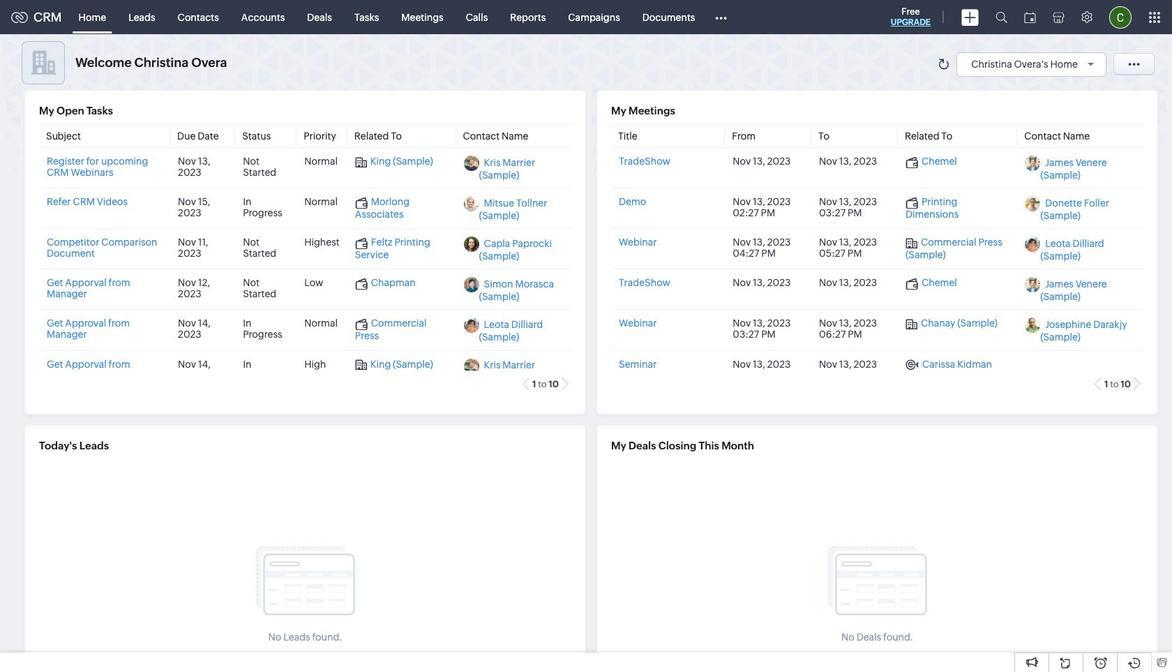 Task type: locate. For each thing, give the bounding box(es) containing it.
calendar image
[[1025, 12, 1036, 23]]

profile image
[[1110, 6, 1132, 28]]

logo image
[[11, 12, 28, 23]]



Task type: describe. For each thing, give the bounding box(es) containing it.
create menu image
[[962, 9, 979, 25]]

search element
[[988, 0, 1016, 34]]

Other Modules field
[[707, 6, 737, 28]]

create menu element
[[953, 0, 988, 34]]

profile element
[[1101, 0, 1140, 34]]

search image
[[996, 11, 1008, 23]]



Task type: vqa. For each thing, say whether or not it's contained in the screenshot.
create menu element
yes



